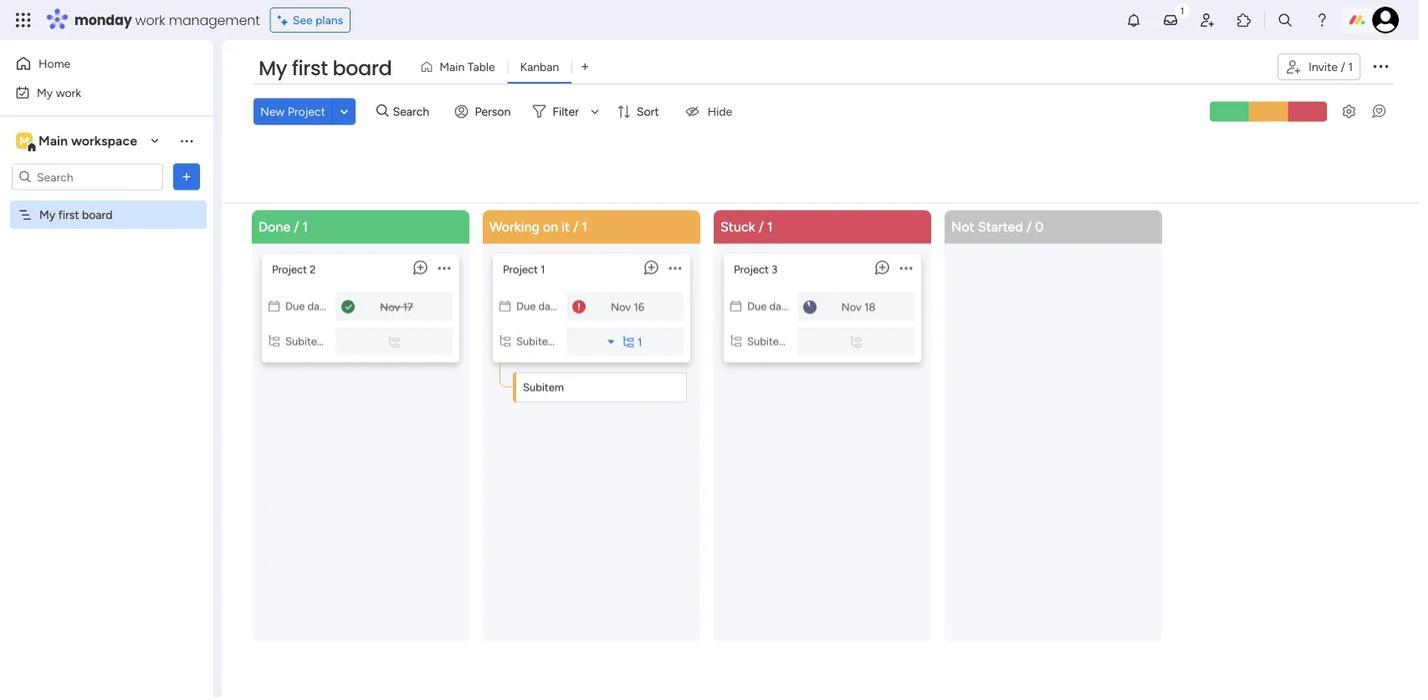 Task type: locate. For each thing, give the bounding box(es) containing it.
0 horizontal spatial subitems
[[285, 335, 331, 349]]

due date down 2
[[285, 300, 329, 313]]

0 horizontal spatial due date
[[285, 300, 329, 313]]

1 due from the left
[[285, 300, 305, 313]]

my first board
[[259, 54, 392, 82], [39, 208, 113, 222]]

my work button
[[10, 79, 180, 106]]

project inside list box
[[503, 263, 538, 277]]

subitems down 3
[[747, 335, 793, 349]]

1 right invite
[[1348, 60, 1353, 74]]

nov for done / 1
[[380, 301, 400, 314]]

v2 subitems open image
[[389, 336, 400, 349], [623, 336, 634, 349]]

1 nov from the left
[[380, 301, 400, 314]]

0 horizontal spatial work
[[56, 85, 81, 100]]

0 vertical spatial board
[[333, 54, 392, 82]]

1 right done
[[302, 219, 308, 235]]

workspace
[[71, 133, 137, 149]]

v2 subitems open image right caret down image
[[623, 336, 634, 349]]

monday work management
[[74, 10, 260, 29]]

1 horizontal spatial board
[[333, 54, 392, 82]]

v2 subtasks column small outline image
[[500, 335, 510, 349], [731, 335, 741, 349]]

subitems for stuck / 1
[[747, 335, 793, 349]]

main left table
[[440, 60, 465, 74]]

1 v2 subtasks column small outline image from the left
[[500, 335, 510, 349]]

project left 3
[[734, 263, 769, 277]]

main
[[440, 60, 465, 74], [38, 133, 68, 149]]

v2 subtasks column small outline image down v2 calendar view small outline icon
[[500, 335, 510, 349]]

option
[[0, 200, 213, 203]]

2 horizontal spatial subitems
[[747, 335, 793, 349]]

0 horizontal spatial v2 subitems open image
[[389, 336, 400, 349]]

v2 calendar view small outline image up v2 subtasks column small outline icon
[[269, 300, 280, 313]]

my work
[[37, 85, 81, 100]]

work inside button
[[56, 85, 81, 100]]

working
[[490, 219, 540, 235]]

my up new on the left top
[[259, 54, 287, 82]]

2 due date from the left
[[516, 300, 560, 313]]

list box containing project 1
[[493, 247, 690, 413]]

apps image
[[1236, 12, 1253, 28]]

16
[[634, 301, 644, 314]]

caret down image
[[608, 337, 614, 348]]

done / 1
[[259, 219, 308, 235]]

1 right it
[[582, 219, 587, 235]]

1 horizontal spatial first
[[292, 54, 328, 82]]

v2 subtasks column small outline image for project 3
[[731, 335, 741, 349]]

1 horizontal spatial date
[[539, 300, 560, 313]]

0 horizontal spatial v2 subtasks column small outline image
[[500, 335, 510, 349]]

v2 subtasks column small outline image down project 3
[[731, 335, 741, 349]]

main inside the main table button
[[440, 60, 465, 74]]

subitem
[[523, 381, 564, 394]]

invite members image
[[1199, 12, 1216, 28]]

/ inside button
[[1341, 60, 1345, 74]]

1 vertical spatial main
[[38, 133, 68, 149]]

john smith image
[[1372, 7, 1399, 33]]

home
[[38, 56, 70, 71]]

2 v2 subtasks column small outline image from the left
[[731, 335, 741, 349]]

m
[[19, 134, 29, 148]]

subitems for done / 1
[[285, 335, 331, 349]]

invite
[[1309, 60, 1338, 74]]

due date
[[285, 300, 329, 313], [516, 300, 560, 313], [747, 300, 791, 313]]

1 date from the left
[[308, 300, 329, 313]]

3
[[772, 263, 778, 277]]

1 vertical spatial board
[[82, 208, 113, 222]]

1 horizontal spatial v2 calendar view small outline image
[[731, 300, 741, 313]]

my down home
[[37, 85, 53, 100]]

1 vertical spatial first
[[58, 208, 79, 222]]

first inside list box
[[58, 208, 79, 222]]

1
[[1348, 60, 1353, 74], [302, 219, 308, 235], [582, 219, 587, 235], [767, 219, 773, 235], [541, 263, 545, 277], [638, 336, 642, 349]]

1 horizontal spatial my first board
[[259, 54, 392, 82]]

project right new on the left top
[[288, 104, 325, 119]]

first
[[292, 54, 328, 82], [58, 208, 79, 222]]

my inside field
[[259, 54, 287, 82]]

plans
[[316, 13, 343, 27]]

my inside button
[[37, 85, 53, 100]]

2 v2 calendar view small outline image from the left
[[731, 300, 741, 313]]

project
[[288, 104, 325, 119], [272, 263, 307, 277], [503, 263, 538, 277], [734, 263, 769, 277]]

first up the new project button
[[292, 54, 328, 82]]

due down project 2
[[285, 300, 305, 313]]

date left "v2 done deadline" image
[[308, 300, 329, 313]]

board
[[333, 54, 392, 82], [82, 208, 113, 222]]

my first board list box
[[0, 198, 213, 455]]

2 nov from the left
[[611, 301, 631, 314]]

subitems right v2 subtasks column small outline icon
[[285, 335, 331, 349]]

workspace selection element
[[16, 131, 140, 153]]

1 image
[[1175, 1, 1190, 20]]

nov 18
[[842, 301, 876, 314]]

2 vertical spatial my
[[39, 208, 55, 222]]

arrow down image
[[585, 101, 605, 122]]

0 vertical spatial my first board
[[259, 54, 392, 82]]

1 horizontal spatial v2 subtasks column small outline image
[[731, 335, 741, 349]]

/
[[1341, 60, 1345, 74], [294, 219, 299, 235], [573, 219, 579, 235], [759, 219, 764, 235], [1027, 219, 1032, 235]]

not
[[952, 219, 975, 235]]

subitems up subitem
[[516, 335, 562, 349]]

done
[[259, 219, 290, 235]]

date for done / 1
[[308, 300, 329, 313]]

0 horizontal spatial first
[[58, 208, 79, 222]]

board up angle down icon
[[333, 54, 392, 82]]

1 horizontal spatial subitems
[[516, 335, 562, 349]]

search everything image
[[1277, 12, 1294, 28]]

work
[[135, 10, 165, 29], [56, 85, 81, 100]]

v2 overdue deadline image
[[572, 300, 586, 315]]

invite / 1 button
[[1278, 54, 1361, 80]]

due
[[285, 300, 305, 313], [516, 300, 536, 313], [747, 300, 767, 313]]

0 vertical spatial my
[[259, 54, 287, 82]]

date inside list box
[[539, 300, 560, 313]]

work down home
[[56, 85, 81, 100]]

1 horizontal spatial due date
[[516, 300, 560, 313]]

3 date from the left
[[769, 300, 791, 313]]

1 horizontal spatial nov
[[611, 301, 631, 314]]

0 horizontal spatial v2 calendar view small outline image
[[269, 300, 280, 313]]

1 horizontal spatial v2 subitems open image
[[623, 336, 634, 349]]

/ right done
[[294, 219, 299, 235]]

see plans
[[293, 13, 343, 27]]

main right workspace 'image'
[[38, 133, 68, 149]]

nov 16
[[611, 301, 644, 314]]

0 horizontal spatial due
[[285, 300, 305, 313]]

nov left 17
[[380, 301, 400, 314]]

0 vertical spatial main
[[440, 60, 465, 74]]

date down 3
[[769, 300, 791, 313]]

help image
[[1314, 12, 1331, 28]]

v2 calendar view small outline image down project 3
[[731, 300, 741, 313]]

nov left 16
[[611, 301, 631, 314]]

1 horizontal spatial due
[[516, 300, 536, 313]]

project up v2 calendar view small outline icon
[[503, 263, 538, 277]]

2 due from the left
[[516, 300, 536, 313]]

row group
[[249, 210, 1172, 698]]

v2 calendar view small outline image for done / 1
[[269, 300, 280, 313]]

1 due date from the left
[[285, 300, 329, 313]]

subitems
[[285, 335, 331, 349], [516, 335, 562, 349], [747, 335, 793, 349]]

kanban
[[520, 60, 559, 74]]

due date down 3
[[747, 300, 791, 313]]

/ right invite
[[1341, 60, 1345, 74]]

/ for stuck
[[759, 219, 764, 235]]

1 vertical spatial work
[[56, 85, 81, 100]]

nov for stuck / 1
[[842, 301, 862, 314]]

v2 calendar view small outline image
[[500, 300, 510, 313]]

project 3
[[734, 263, 778, 277]]

notifications image
[[1126, 12, 1142, 28]]

main for main table
[[440, 60, 465, 74]]

my first board up angle down icon
[[259, 54, 392, 82]]

board down the search in workspace field
[[82, 208, 113, 222]]

0 horizontal spatial nov
[[380, 301, 400, 314]]

first down the search in workspace field
[[58, 208, 79, 222]]

1 vertical spatial my
[[37, 85, 53, 100]]

3 due date from the left
[[747, 300, 791, 313]]

list box
[[493, 247, 690, 413]]

/ right it
[[573, 219, 579, 235]]

kanban button
[[508, 54, 572, 80]]

due date inside list box
[[516, 300, 560, 313]]

angle down image
[[340, 105, 348, 118]]

1 horizontal spatial main
[[440, 60, 465, 74]]

home button
[[10, 50, 180, 77]]

project left 2
[[272, 263, 307, 277]]

1 vertical spatial my first board
[[39, 208, 113, 222]]

work right monday
[[135, 10, 165, 29]]

date
[[308, 300, 329, 313], [539, 300, 560, 313], [769, 300, 791, 313]]

project for project 2
[[272, 263, 307, 277]]

0 horizontal spatial main
[[38, 133, 68, 149]]

2 horizontal spatial due
[[747, 300, 767, 313]]

my
[[259, 54, 287, 82], [37, 85, 53, 100], [39, 208, 55, 222]]

due right v2 calendar view small outline icon
[[516, 300, 536, 313]]

0 horizontal spatial my first board
[[39, 208, 113, 222]]

1 down 'working on it / 1'
[[541, 263, 545, 277]]

0 horizontal spatial board
[[82, 208, 113, 222]]

Search in workspace field
[[35, 167, 140, 187]]

3 nov from the left
[[842, 301, 862, 314]]

2 horizontal spatial nov
[[842, 301, 862, 314]]

due date for done / 1
[[285, 300, 329, 313]]

my first board down the search in workspace field
[[39, 208, 113, 222]]

nov left 18
[[842, 301, 862, 314]]

2 horizontal spatial date
[[769, 300, 791, 313]]

0 horizontal spatial date
[[308, 300, 329, 313]]

hide
[[708, 104, 732, 119]]

v2 subitems open image down nov 17
[[389, 336, 400, 349]]

3 due from the left
[[747, 300, 767, 313]]

Search field
[[389, 100, 439, 123]]

/ right stuck
[[759, 219, 764, 235]]

date left v2 overdue deadline image
[[539, 300, 560, 313]]

table
[[468, 60, 495, 74]]

workspace options image
[[178, 132, 195, 149]]

main inside workspace selection element
[[38, 133, 68, 149]]

v2 subtasks column small outline image for project 1
[[500, 335, 510, 349]]

2 horizontal spatial due date
[[747, 300, 791, 313]]

my down the search in workspace field
[[39, 208, 55, 222]]

v2 calendar view small outline image
[[269, 300, 280, 313], [731, 300, 741, 313]]

project inside the new project button
[[288, 104, 325, 119]]

2 subitems from the left
[[516, 335, 562, 349]]

1 subitems from the left
[[285, 335, 331, 349]]

1 horizontal spatial work
[[135, 10, 165, 29]]

0 vertical spatial work
[[135, 10, 165, 29]]

3 subitems from the left
[[747, 335, 793, 349]]

due down project 3
[[747, 300, 767, 313]]

0 vertical spatial first
[[292, 54, 328, 82]]

2 date from the left
[[539, 300, 560, 313]]

nov
[[380, 301, 400, 314], [611, 301, 631, 314], [842, 301, 862, 314]]

my first board inside field
[[259, 54, 392, 82]]

1 v2 calendar view small outline image from the left
[[269, 300, 280, 313]]

due date right v2 calendar view small outline icon
[[516, 300, 560, 313]]

My first board field
[[254, 54, 396, 83]]



Task type: describe. For each thing, give the bounding box(es) containing it.
select product image
[[15, 12, 32, 28]]

stuck / 1
[[721, 219, 773, 235]]

work for monday
[[135, 10, 165, 29]]

/ for done
[[294, 219, 299, 235]]

hide button
[[674, 98, 743, 125]]

inbox image
[[1162, 12, 1179, 28]]

1 v2 subitems open image from the left
[[389, 336, 400, 349]]

working on it / 1
[[490, 219, 587, 235]]

project 1
[[503, 263, 545, 277]]

main table button
[[414, 54, 508, 80]]

board inside list box
[[82, 208, 113, 222]]

person button
[[448, 98, 521, 125]]

my first board inside list box
[[39, 208, 113, 222]]

v2 done deadline image
[[341, 300, 355, 315]]

sort button
[[610, 98, 669, 125]]

filter
[[553, 104, 579, 119]]

add view image
[[582, 61, 589, 73]]

main for main workspace
[[38, 133, 68, 149]]

v2 search image
[[376, 102, 389, 121]]

project 2
[[272, 263, 316, 277]]

row group containing done
[[249, 210, 1172, 698]]

it
[[562, 219, 570, 235]]

new project button
[[254, 98, 332, 125]]

work for my
[[56, 85, 81, 100]]

2 v2 subitems open image from the left
[[623, 336, 634, 349]]

my inside list box
[[39, 208, 55, 222]]

due inside list box
[[516, 300, 536, 313]]

person
[[475, 104, 511, 119]]

date for stuck / 1
[[769, 300, 791, 313]]

monday
[[74, 10, 132, 29]]

not started / 0
[[952, 219, 1044, 235]]

17
[[403, 301, 413, 314]]

main table
[[440, 60, 495, 74]]

2
[[310, 263, 316, 277]]

v2 subtasks column small outline image
[[269, 335, 280, 349]]

board inside field
[[333, 54, 392, 82]]

sort
[[637, 104, 659, 119]]

nov inside list box
[[611, 301, 631, 314]]

/ left '0' on the right of page
[[1027, 219, 1032, 235]]

1 right caret down image
[[638, 336, 642, 349]]

options image
[[1371, 56, 1391, 76]]

new project
[[260, 104, 325, 119]]

v2 calendar view small outline image for stuck / 1
[[731, 300, 741, 313]]

invite / 1
[[1309, 60, 1353, 74]]

options image
[[178, 169, 195, 185]]

due for done
[[285, 300, 305, 313]]

due for stuck
[[747, 300, 767, 313]]

/ for invite
[[1341, 60, 1345, 74]]

see plans button
[[270, 8, 351, 33]]

18
[[864, 301, 876, 314]]

on
[[543, 219, 558, 235]]

project for project 3
[[734, 263, 769, 277]]

workspace image
[[16, 132, 33, 150]]

see
[[293, 13, 313, 27]]

0
[[1035, 219, 1044, 235]]

filter button
[[526, 98, 605, 125]]

due date for stuck / 1
[[747, 300, 791, 313]]

main workspace
[[38, 133, 137, 149]]

started
[[978, 219, 1023, 235]]

1 inside button
[[1348, 60, 1353, 74]]

1 right stuck
[[767, 219, 773, 235]]

first inside field
[[292, 54, 328, 82]]

project for project 1
[[503, 263, 538, 277]]

stuck
[[721, 219, 755, 235]]

v2 subitems open image
[[851, 336, 862, 349]]

new
[[260, 104, 285, 119]]

nov 17
[[380, 301, 413, 314]]

management
[[169, 10, 260, 29]]



Task type: vqa. For each thing, say whether or not it's contained in the screenshot.
1's Owner
no



